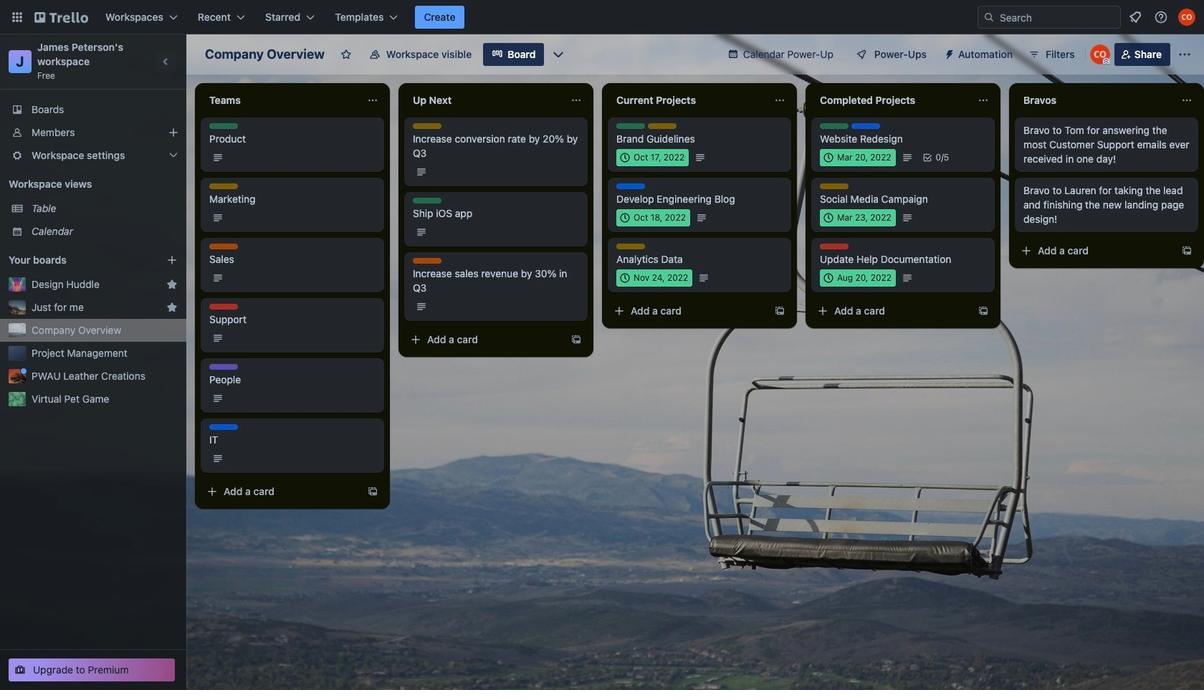 Task type: vqa. For each thing, say whether or not it's contained in the screenshot.
Color: red, title: "Support" element to the right
yes



Task type: describe. For each thing, give the bounding box(es) containing it.
color: purple, title: "people" element
[[209, 364, 238, 370]]

0 horizontal spatial color: red, title: "support" element
[[209, 304, 238, 310]]

search image
[[984, 11, 995, 23]]

add board image
[[166, 255, 178, 266]]

sm image
[[939, 43, 959, 63]]

primary element
[[0, 0, 1205, 34]]

workspace navigation collapse icon image
[[156, 52, 176, 72]]

1 horizontal spatial create from template… image
[[774, 305, 786, 317]]

customize views image
[[552, 47, 566, 62]]

create from template… image for leftmost 'color: orange, title: "sales"' element
[[367, 486, 379, 498]]

this member is an admin of this board. image
[[1103, 58, 1110, 65]]

0 notifications image
[[1127, 9, 1145, 26]]

christina overa (christinaovera) image
[[1179, 9, 1196, 26]]

1 vertical spatial color: orange, title: "sales" element
[[413, 258, 442, 264]]

1 vertical spatial color: blue, title: "it" element
[[617, 184, 645, 189]]

Board name text field
[[198, 43, 332, 66]]

0 horizontal spatial create from template… image
[[571, 334, 582, 346]]

1 horizontal spatial create from template… image
[[1182, 245, 1193, 257]]

open information menu image
[[1155, 10, 1169, 24]]

show menu image
[[1178, 47, 1193, 62]]



Task type: locate. For each thing, give the bounding box(es) containing it.
Search field
[[995, 7, 1121, 27]]

color: green, title: "product" element
[[209, 123, 238, 129], [617, 123, 645, 129], [820, 123, 849, 129], [413, 198, 442, 204]]

starred icon image
[[166, 279, 178, 290], [166, 302, 178, 313]]

2 horizontal spatial color: blue, title: "it" element
[[852, 123, 881, 129]]

0 horizontal spatial create from template… image
[[367, 486, 379, 498]]

christina overa (christinaovera) image
[[1091, 44, 1111, 65]]

0 vertical spatial color: red, title: "support" element
[[820, 244, 849, 250]]

2 starred icon image from the top
[[166, 302, 178, 313]]

back to home image
[[34, 6, 88, 29]]

color: blue, title: "it" element
[[852, 123, 881, 129], [617, 184, 645, 189], [209, 425, 238, 430]]

1 starred icon image from the top
[[166, 279, 178, 290]]

1 vertical spatial starred icon image
[[166, 302, 178, 313]]

your boards with 6 items element
[[9, 252, 145, 269]]

0 vertical spatial color: orange, title: "sales" element
[[209, 244, 238, 250]]

2 horizontal spatial create from template… image
[[978, 305, 990, 317]]

0 horizontal spatial color: orange, title: "sales" element
[[209, 244, 238, 250]]

color: red, title: "support" element
[[820, 244, 849, 250], [209, 304, 238, 310]]

None checkbox
[[617, 149, 689, 166]]

1 horizontal spatial color: orange, title: "sales" element
[[413, 258, 442, 264]]

0 vertical spatial starred icon image
[[166, 279, 178, 290]]

None checkbox
[[820, 149, 896, 166], [617, 209, 690, 227], [820, 209, 896, 227], [617, 270, 693, 287], [820, 270, 896, 287], [820, 149, 896, 166], [617, 209, 690, 227], [820, 209, 896, 227], [617, 270, 693, 287], [820, 270, 896, 287]]

0 horizontal spatial color: blue, title: "it" element
[[209, 425, 238, 430]]

1 vertical spatial create from template… image
[[571, 334, 582, 346]]

0 vertical spatial color: blue, title: "it" element
[[852, 123, 881, 129]]

1 horizontal spatial color: red, title: "support" element
[[820, 244, 849, 250]]

2 vertical spatial color: blue, title: "it" element
[[209, 425, 238, 430]]

1 horizontal spatial color: blue, title: "it" element
[[617, 184, 645, 189]]

create from template… image
[[1182, 245, 1193, 257], [571, 334, 582, 346]]

star or unstar board image
[[341, 49, 352, 60]]

1 vertical spatial color: red, title: "support" element
[[209, 304, 238, 310]]

color: yellow, title: "marketing" element
[[413, 123, 442, 129], [648, 123, 677, 129], [209, 184, 238, 189], [820, 184, 849, 189], [617, 244, 645, 250]]

create from template… image for topmost color: red, title: "support" element
[[978, 305, 990, 317]]

color: orange, title: "sales" element
[[209, 244, 238, 250], [413, 258, 442, 264]]

None text field
[[201, 89, 361, 112], [1015, 89, 1176, 112], [201, 89, 361, 112], [1015, 89, 1176, 112]]

0 vertical spatial create from template… image
[[1182, 245, 1193, 257]]

None text field
[[404, 89, 565, 112], [608, 89, 769, 112], [812, 89, 972, 112], [404, 89, 565, 112], [608, 89, 769, 112], [812, 89, 972, 112]]

create from template… image
[[774, 305, 786, 317], [978, 305, 990, 317], [367, 486, 379, 498]]



